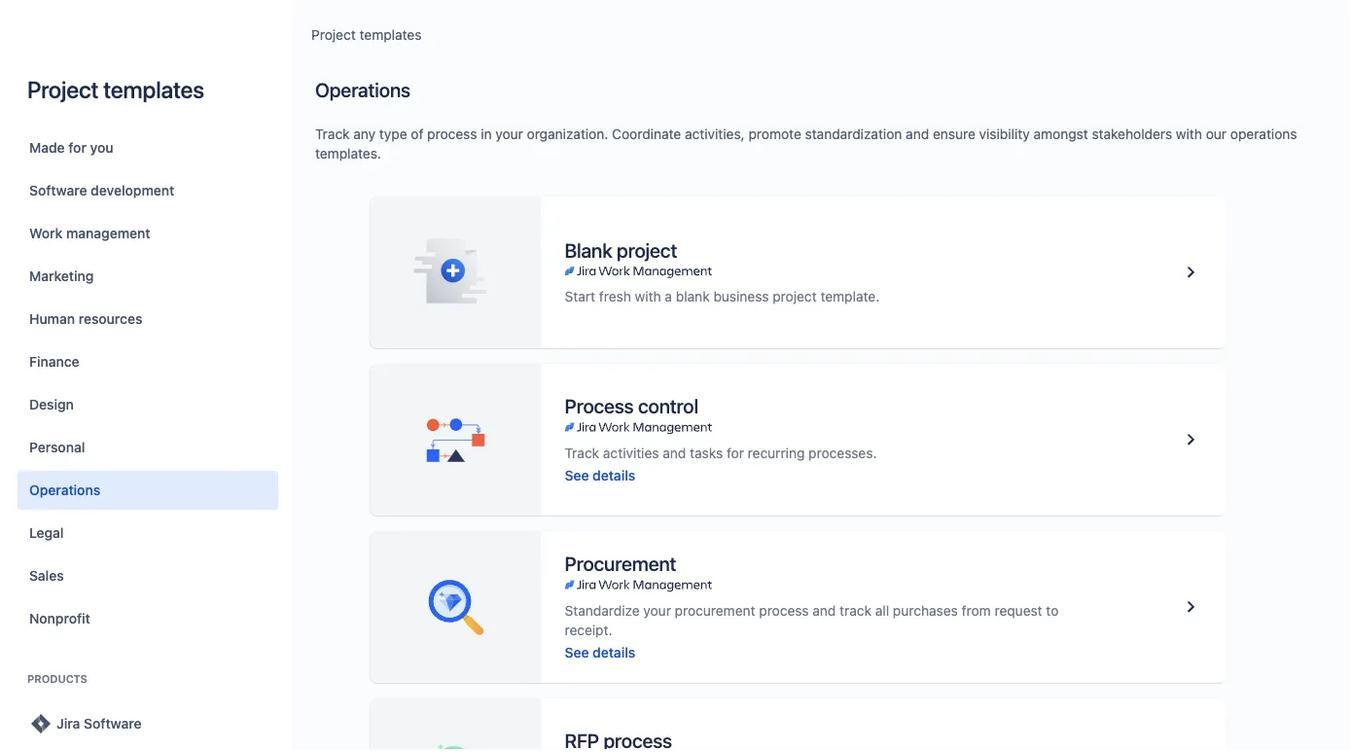 Task type: describe. For each thing, give the bounding box(es) containing it.
work management button
[[18, 214, 278, 253]]

software inside jira software button
[[84, 716, 142, 732]]

templates.
[[315, 145, 381, 161]]

from
[[962, 602, 991, 618]]

sales
[[29, 568, 64, 584]]

software development button
[[18, 171, 278, 210]]

operations button
[[18, 471, 278, 510]]

products
[[27, 673, 87, 685]]

ensure
[[933, 126, 976, 142]]

operations
[[1231, 126, 1297, 142]]

1 vertical spatial project
[[27, 76, 99, 103]]

1 horizontal spatial operations
[[315, 78, 410, 101]]

1 horizontal spatial project
[[773, 288, 817, 305]]

track for track activities and tasks for recurring processes.
[[565, 445, 599, 461]]

jira software image
[[29, 712, 53, 736]]

a
[[665, 288, 672, 305]]

templates inside project templates link
[[360, 27, 422, 43]]

details for procurement
[[593, 644, 636, 660]]

stakeholders
[[1092, 126, 1173, 142]]

software inside software development button
[[29, 182, 87, 198]]

see details for process control
[[565, 467, 636, 483]]

track for track any type of process in your organization. coordinate activities, promote standardization and ensure visibility amongst stakeholders with our operations templates.
[[315, 126, 350, 142]]

sales button
[[18, 557, 278, 595]]

process inside track any type of process in your organization. coordinate activities, promote standardization and ensure visibility amongst stakeholders with our operations templates.
[[427, 126, 477, 142]]

marketing button
[[18, 257, 278, 296]]

project templates link
[[311, 23, 422, 47]]

0 horizontal spatial project
[[617, 238, 677, 261]]

fresh
[[599, 288, 631, 305]]

personal button
[[18, 428, 278, 467]]

track any type of process in your organization. coordinate activities, promote standardization and ensure visibility amongst stakeholders with our operations templates.
[[315, 126, 1297, 161]]

start fresh with a blank business project template.
[[565, 288, 880, 305]]

of
[[411, 126, 424, 142]]

details for process control
[[593, 467, 636, 483]]

made
[[29, 140, 65, 156]]

design
[[29, 396, 74, 413]]

blank project image
[[1180, 261, 1203, 284]]

activities,
[[685, 126, 745, 142]]

development
[[91, 182, 174, 198]]

operations inside button
[[29, 482, 100, 498]]

work management
[[29, 225, 150, 241]]

and inside track any type of process in your organization. coordinate activities, promote standardization and ensure visibility amongst stakeholders with our operations templates.
[[906, 126, 929, 142]]

blank
[[676, 288, 710, 305]]

receipt.
[[565, 622, 612, 638]]

management
[[66, 225, 150, 241]]

to
[[1046, 602, 1059, 618]]

0 horizontal spatial project templates
[[27, 76, 204, 103]]

human resources
[[29, 311, 142, 327]]

template.
[[821, 288, 880, 305]]

all
[[875, 602, 889, 618]]

see details button for procurement
[[565, 643, 636, 662]]

for inside 'button'
[[68, 140, 87, 156]]

legal button
[[18, 514, 278, 553]]

procurement
[[675, 602, 755, 618]]

design button
[[18, 385, 278, 424]]

1 vertical spatial templates
[[103, 76, 204, 103]]

jira software image
[[29, 712, 53, 736]]

with inside track any type of process in your organization. coordinate activities, promote standardization and ensure visibility amongst stakeholders with our operations templates.
[[1176, 126, 1202, 142]]

process control image
[[1180, 428, 1203, 451]]

human
[[29, 311, 75, 327]]

work
[[29, 225, 63, 241]]

track
[[840, 602, 872, 618]]

process
[[565, 395, 634, 417]]

processes.
[[809, 445, 877, 461]]



Task type: vqa. For each thing, say whether or not it's contained in the screenshot.
guide
no



Task type: locate. For each thing, give the bounding box(es) containing it.
track activities and tasks for recurring processes.
[[565, 445, 877, 461]]

process control
[[565, 395, 699, 417]]

software
[[29, 182, 87, 198], [84, 716, 142, 732]]

blank project
[[565, 238, 677, 261]]

0 vertical spatial project templates
[[311, 27, 422, 43]]

0 vertical spatial your
[[496, 126, 523, 142]]

templates
[[360, 27, 422, 43], [103, 76, 204, 103]]

1 vertical spatial see
[[565, 644, 589, 660]]

software right jira
[[84, 716, 142, 732]]

1 horizontal spatial project templates
[[311, 27, 422, 43]]

and inside standardize your procurement process and track all purchases from request to receipt.
[[813, 602, 836, 618]]

with
[[1176, 126, 1202, 142], [635, 288, 661, 305]]

1 vertical spatial your
[[643, 602, 671, 618]]

see
[[565, 467, 589, 483], [565, 644, 589, 660]]

1 horizontal spatial for
[[727, 445, 744, 461]]

details
[[593, 467, 636, 483], [593, 644, 636, 660]]

track
[[315, 126, 350, 142], [565, 445, 599, 461]]

0 vertical spatial with
[[1176, 126, 1202, 142]]

0 vertical spatial project
[[617, 238, 677, 261]]

finance
[[29, 354, 79, 370]]

finance button
[[18, 342, 278, 381]]

standardize your procurement process and track all purchases from request to receipt.
[[565, 602, 1059, 638]]

business
[[714, 288, 769, 305]]

see down receipt.
[[565, 644, 589, 660]]

0 horizontal spatial operations
[[29, 482, 100, 498]]

0 vertical spatial for
[[68, 140, 87, 156]]

2 details from the top
[[593, 644, 636, 660]]

operations up any
[[315, 78, 410, 101]]

2 vertical spatial and
[[813, 602, 836, 618]]

1 vertical spatial see details button
[[565, 643, 636, 662]]

jira work management image
[[565, 264, 712, 279], [565, 264, 712, 279], [565, 420, 712, 435], [565, 420, 712, 435], [565, 577, 712, 593], [565, 577, 712, 593]]

activities
[[603, 445, 659, 461]]

and left ensure
[[906, 126, 929, 142]]

procurement image
[[1180, 595, 1203, 619]]

process inside standardize your procurement process and track all purchases from request to receipt.
[[759, 602, 809, 618]]

0 vertical spatial details
[[593, 467, 636, 483]]

project up a at the left of page
[[617, 238, 677, 261]]

operations down personal
[[29, 482, 100, 498]]

organization.
[[527, 126, 608, 142]]

1 vertical spatial see details
[[565, 644, 636, 660]]

see details button
[[565, 466, 636, 485], [565, 643, 636, 662]]

see details down receipt.
[[565, 644, 636, 660]]

our
[[1206, 126, 1227, 142]]

with left our
[[1176, 126, 1202, 142]]

0 horizontal spatial track
[[315, 126, 350, 142]]

your
[[496, 126, 523, 142], [643, 602, 671, 618]]

0 vertical spatial software
[[29, 182, 87, 198]]

standardization
[[805, 126, 902, 142]]

0 vertical spatial templates
[[360, 27, 422, 43]]

any
[[354, 126, 376, 142]]

process
[[427, 126, 477, 142], [759, 602, 809, 618]]

0 horizontal spatial for
[[68, 140, 87, 156]]

1 vertical spatial process
[[759, 602, 809, 618]]

and left the tasks
[[663, 445, 686, 461]]

you
[[90, 140, 113, 156]]

track left activities
[[565, 445, 599, 461]]

0 horizontal spatial project
[[27, 76, 99, 103]]

your inside standardize your procurement process and track all purchases from request to receipt.
[[643, 602, 671, 618]]

standardize
[[565, 602, 640, 618]]

recurring
[[748, 445, 805, 461]]

operations
[[315, 78, 410, 101], [29, 482, 100, 498]]

1 see details from the top
[[565, 467, 636, 483]]

1 horizontal spatial process
[[759, 602, 809, 618]]

0 horizontal spatial and
[[663, 445, 686, 461]]

see details down activities
[[565, 467, 636, 483]]

request
[[995, 602, 1043, 618]]

and
[[906, 126, 929, 142], [663, 445, 686, 461], [813, 602, 836, 618]]

1 vertical spatial software
[[84, 716, 142, 732]]

project
[[311, 27, 356, 43], [27, 76, 99, 103]]

software development
[[29, 182, 174, 198]]

1 vertical spatial operations
[[29, 482, 100, 498]]

see details button down receipt.
[[565, 643, 636, 662]]

0 vertical spatial process
[[427, 126, 477, 142]]

details down receipt.
[[593, 644, 636, 660]]

1 see details button from the top
[[565, 466, 636, 485]]

0 vertical spatial see
[[565, 467, 589, 483]]

1 horizontal spatial your
[[643, 602, 671, 618]]

1 horizontal spatial and
[[813, 602, 836, 618]]

1 vertical spatial track
[[565, 445, 599, 461]]

made for you
[[29, 140, 113, 156]]

process left in
[[427, 126, 477, 142]]

project
[[617, 238, 677, 261], [773, 288, 817, 305]]

see details button down activities
[[565, 466, 636, 485]]

blank
[[565, 238, 613, 261]]

your right "standardize"
[[643, 602, 671, 618]]

0 vertical spatial and
[[906, 126, 929, 142]]

promote
[[749, 126, 801, 142]]

2 horizontal spatial and
[[906, 126, 929, 142]]

1 horizontal spatial project
[[311, 27, 356, 43]]

for
[[68, 140, 87, 156], [727, 445, 744, 461]]

1 details from the top
[[593, 467, 636, 483]]

project right business
[[773, 288, 817, 305]]

1 horizontal spatial templates
[[360, 27, 422, 43]]

0 vertical spatial see details
[[565, 467, 636, 483]]

2 see details button from the top
[[565, 643, 636, 662]]

0 horizontal spatial your
[[496, 126, 523, 142]]

1 horizontal spatial with
[[1176, 126, 1202, 142]]

your right in
[[496, 126, 523, 142]]

1 vertical spatial project templates
[[27, 76, 204, 103]]

in
[[481, 126, 492, 142]]

2 see details from the top
[[565, 644, 636, 660]]

details down activities
[[593, 467, 636, 483]]

see details
[[565, 467, 636, 483], [565, 644, 636, 660]]

software down the made
[[29, 182, 87, 198]]

coordinate
[[612, 126, 681, 142]]

purchases
[[893, 602, 958, 618]]

0 horizontal spatial with
[[635, 288, 661, 305]]

your inside track any type of process in your organization. coordinate activities, promote standardization and ensure visibility amongst stakeholders with our operations templates.
[[496, 126, 523, 142]]

1 vertical spatial with
[[635, 288, 661, 305]]

0 horizontal spatial templates
[[103, 76, 204, 103]]

see for process control
[[565, 467, 589, 483]]

resources
[[79, 311, 142, 327]]

see down 'process'
[[565, 467, 589, 483]]

visibility
[[979, 126, 1030, 142]]

nonprofit
[[29, 611, 90, 627]]

1 vertical spatial project
[[773, 288, 817, 305]]

1 vertical spatial and
[[663, 445, 686, 461]]

procurement
[[565, 552, 676, 575]]

jira software
[[56, 716, 142, 732]]

jira software button
[[18, 704, 278, 743]]

legal
[[29, 525, 64, 541]]

track inside track any type of process in your organization. coordinate activities, promote standardization and ensure visibility amongst stakeholders with our operations templates.
[[315, 126, 350, 142]]

process right procurement
[[759, 602, 809, 618]]

personal
[[29, 439, 85, 455]]

made for you button
[[18, 128, 278, 167]]

nonprofit button
[[18, 599, 278, 638]]

tasks
[[690, 445, 723, 461]]

jira
[[56, 716, 80, 732]]

control
[[638, 395, 699, 417]]

and left track
[[813, 602, 836, 618]]

project templates
[[311, 27, 422, 43], [27, 76, 204, 103]]

see details for procurement
[[565, 644, 636, 660]]

1 see from the top
[[565, 467, 589, 483]]

marketing
[[29, 268, 94, 284]]

see for procurement
[[565, 644, 589, 660]]

type
[[379, 126, 407, 142]]

for right the tasks
[[727, 445, 744, 461]]

track up templates.
[[315, 126, 350, 142]]

0 vertical spatial project
[[311, 27, 356, 43]]

with left a at the left of page
[[635, 288, 661, 305]]

0 vertical spatial track
[[315, 126, 350, 142]]

2 see from the top
[[565, 644, 589, 660]]

1 horizontal spatial track
[[565, 445, 599, 461]]

human resources button
[[18, 300, 278, 339]]

0 horizontal spatial process
[[427, 126, 477, 142]]

amongst
[[1034, 126, 1088, 142]]

see details button for process control
[[565, 466, 636, 485]]

0 vertical spatial see details button
[[565, 466, 636, 485]]

1 vertical spatial details
[[593, 644, 636, 660]]

for left you
[[68, 140, 87, 156]]

0 vertical spatial operations
[[315, 78, 410, 101]]

start
[[565, 288, 595, 305]]

1 vertical spatial for
[[727, 445, 744, 461]]



